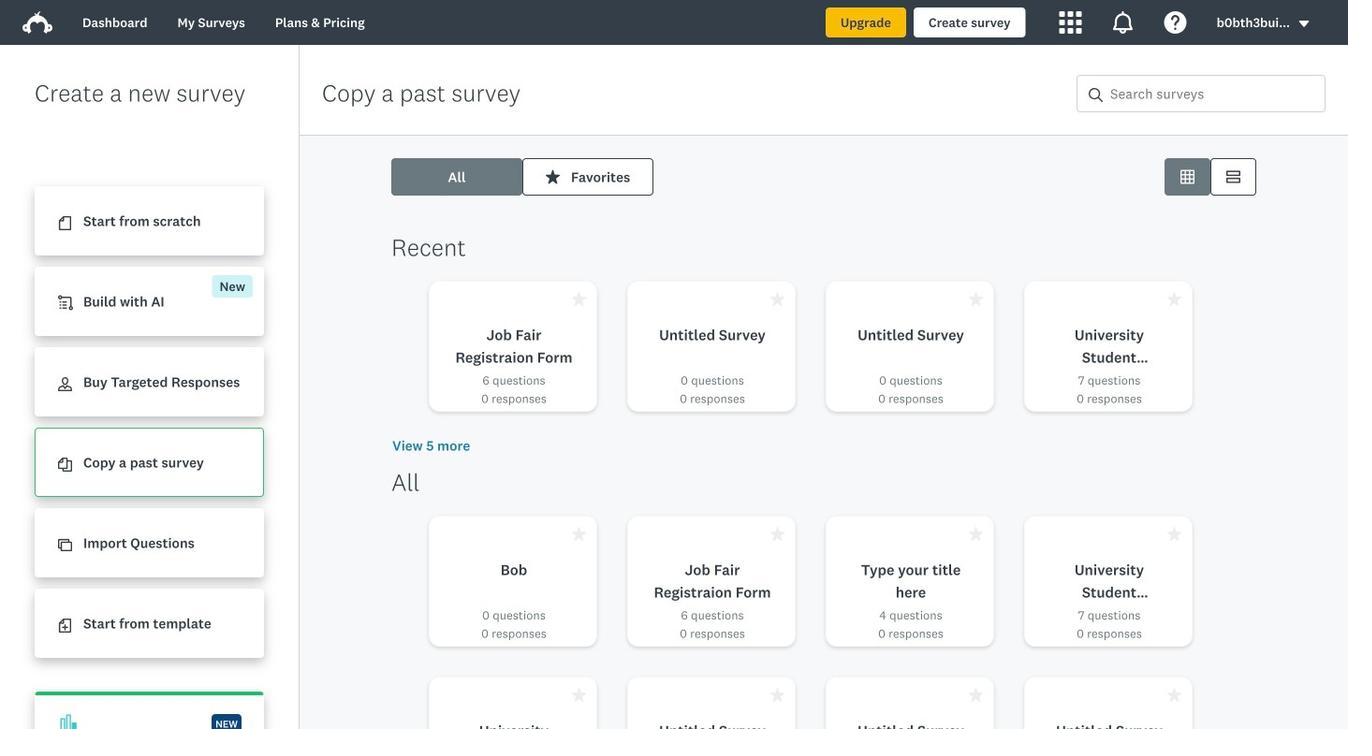 Task type: locate. For each thing, give the bounding box(es) containing it.
clone image
[[58, 539, 72, 553]]

2 brand logo image from the top
[[22, 11, 52, 34]]

help icon image
[[1165, 11, 1187, 34]]

brand logo image
[[22, 7, 52, 37], [22, 11, 52, 34]]

1 brand logo image from the top
[[22, 7, 52, 37]]

starfilled image
[[546, 170, 560, 184], [572, 292, 586, 306], [771, 292, 785, 306], [771, 527, 785, 541], [969, 527, 983, 541], [1168, 527, 1182, 541], [572, 688, 586, 702], [1168, 688, 1182, 702]]

products icon image
[[1060, 11, 1082, 34], [1060, 11, 1082, 34]]

starfilled image
[[969, 292, 983, 306], [1168, 292, 1182, 306], [572, 527, 586, 541], [771, 688, 785, 702], [969, 688, 983, 702]]

notification center icon image
[[1112, 11, 1135, 34]]

search image
[[1089, 88, 1103, 102]]

dropdown arrow icon image
[[1298, 17, 1311, 30], [1300, 21, 1309, 27]]



Task type: describe. For each thing, give the bounding box(es) containing it.
textboxmultiple image
[[1227, 170, 1241, 184]]

grid image
[[1181, 170, 1195, 184]]

user image
[[58, 378, 72, 392]]

Search surveys field
[[1103, 76, 1325, 111]]

document image
[[58, 217, 72, 231]]

documentplus image
[[58, 619, 72, 633]]

documentclone image
[[58, 458, 72, 472]]



